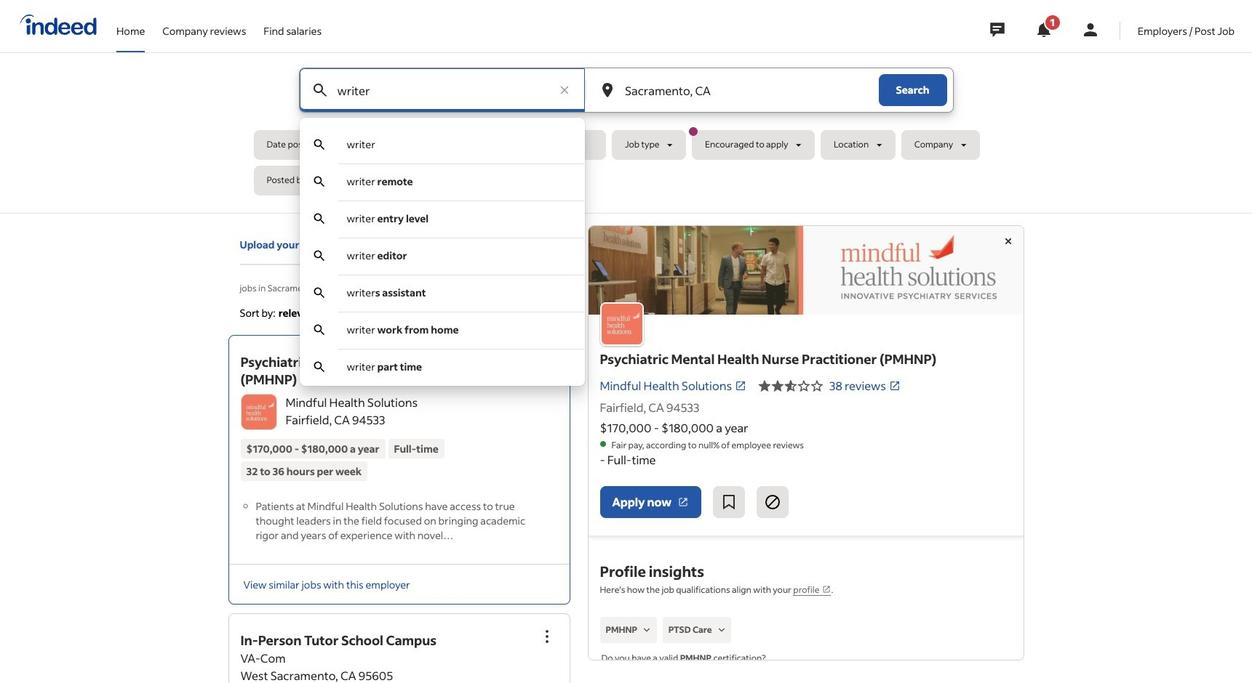 Task type: describe. For each thing, give the bounding box(es) containing it.
search suggestions list box
[[299, 127, 585, 386]]

mindful health solutions (opens in a new tab) image
[[735, 380, 746, 392]]

2 missing qualification image from the left
[[715, 624, 728, 637]]

2.6 out of 5 stars image
[[758, 378, 824, 395]]

close job details image
[[999, 233, 1017, 250]]

messages unread count 0 image
[[988, 15, 1007, 44]]

writer element
[[347, 137, 375, 151]]

help icon image
[[541, 305, 558, 322]]



Task type: vqa. For each thing, say whether or not it's contained in the screenshot.
missing qualification icon
yes



Task type: locate. For each thing, give the bounding box(es) containing it.
clear what input image
[[557, 83, 572, 97]]

1 missing qualification image from the left
[[640, 624, 653, 637]]

search: Job title, keywords, or company text field
[[334, 68, 550, 112]]

apply now (opens in a new tab) image
[[677, 497, 689, 509]]

profile (opens in a new window) image
[[822, 586, 831, 594]]

mindful health solutions logo image
[[588, 226, 1023, 315], [600, 303, 643, 346]]

Edit location text field
[[622, 68, 849, 112]]

group
[[531, 342, 563, 374]]

account image
[[1082, 21, 1099, 39]]

0 horizontal spatial missing qualification image
[[640, 624, 653, 637]]

2.6 out of 5 stars. link to 38 reviews company ratings (opens in a new tab) image
[[889, 380, 901, 392]]

not interested image
[[764, 494, 781, 511]]

save this job image
[[720, 494, 738, 511]]

missing qualification image
[[640, 624, 653, 637], [715, 624, 728, 637]]

company logo image
[[241, 395, 276, 430]]

None search field
[[254, 68, 998, 386]]

1 horizontal spatial missing qualification image
[[715, 624, 728, 637]]

job actions for in-person tutor school campus is collapsed image
[[538, 629, 555, 646]]



